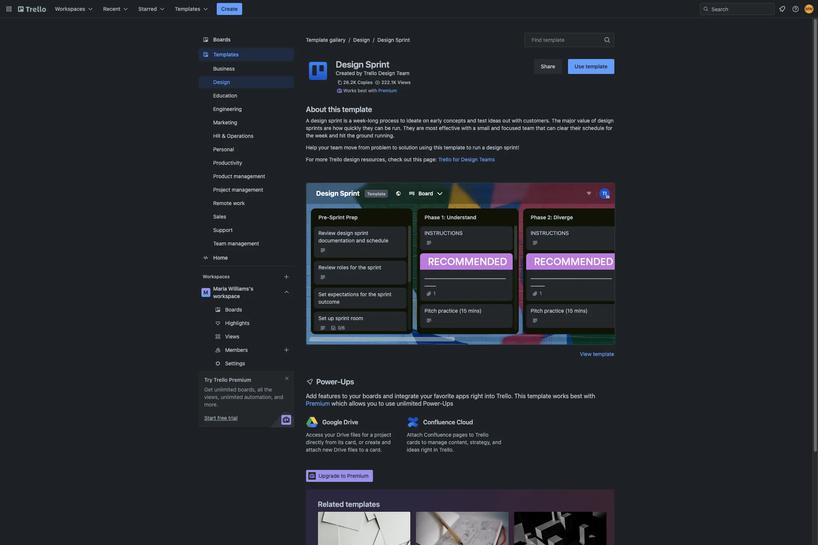 Task type: locate. For each thing, give the bounding box(es) containing it.
0 horizontal spatial from
[[326, 440, 337, 446]]

google drive
[[323, 419, 359, 426]]

to
[[401, 117, 406, 124], [393, 144, 398, 151], [467, 144, 472, 151], [342, 393, 348, 400], [379, 401, 384, 407], [470, 432, 474, 438], [422, 440, 427, 446], [360, 447, 364, 453], [341, 473, 346, 480]]

1 horizontal spatial premium link
[[379, 88, 397, 94]]

0 vertical spatial confluence
[[424, 419, 456, 426]]

use
[[386, 401, 396, 407]]

Search field
[[701, 3, 776, 15]]

1 horizontal spatial can
[[547, 125, 556, 131]]

workspaces button
[[51, 3, 97, 15]]

support
[[213, 227, 233, 233]]

access
[[306, 432, 324, 438]]

confluence cloud
[[424, 419, 474, 426]]

can left the be
[[375, 125, 384, 131]]

a right is
[[349, 117, 352, 124]]

0 horizontal spatial the
[[265, 387, 272, 393]]

0 horizontal spatial trello.
[[440, 447, 454, 453]]

1 horizontal spatial are
[[417, 125, 425, 131]]

they
[[403, 125, 415, 131]]

trello. inside add features to your boards and integrate your favorite apps right into trello. this template works best with premium which allows you to use unlimited power-ups
[[497, 393, 513, 400]]

trello for design teams link
[[439, 156, 495, 163]]

trello.
[[497, 393, 513, 400], [440, 447, 454, 453]]

for
[[606, 125, 613, 131], [453, 156, 460, 163], [362, 432, 369, 438]]

ups down favorite
[[443, 401, 454, 407]]

1 vertical spatial confluence
[[424, 432, 452, 438]]

1 horizontal spatial out
[[503, 117, 511, 124]]

best right works
[[571, 393, 583, 400]]

1 vertical spatial right
[[421, 447, 433, 453]]

0 vertical spatial boards link
[[198, 33, 294, 46]]

ups
[[341, 378, 354, 386], [443, 401, 454, 407]]

trello. inside attach confluence pages to trello cards to manage content, strategy, and ideas right in trello.
[[440, 447, 454, 453]]

1 horizontal spatial power-
[[424, 401, 443, 407]]

1 vertical spatial team
[[213, 241, 226, 247]]

template right the view
[[594, 351, 615, 358]]

design link down business link
[[198, 76, 294, 88]]

1 vertical spatial trello.
[[440, 447, 454, 453]]

research project image
[[515, 513, 607, 546]]

design up 222.1k
[[379, 70, 395, 76]]

start free trial
[[204, 415, 238, 422]]

2 vertical spatial for
[[362, 432, 369, 438]]

1 horizontal spatial best
[[571, 393, 583, 400]]

0 horizontal spatial team
[[213, 241, 226, 247]]

teams
[[480, 156, 495, 163]]

views right 222.1k
[[398, 80, 411, 85]]

boards right board image
[[213, 36, 231, 43]]

design right of
[[598, 117, 614, 124]]

for up or
[[362, 432, 369, 438]]

confluence
[[424, 419, 456, 426], [424, 432, 452, 438]]

1 vertical spatial templates
[[213, 51, 239, 58]]

team up 222.1k views
[[397, 70, 410, 76]]

more.
[[204, 402, 218, 408]]

home link
[[198, 251, 294, 265]]

and right automation,
[[275, 394, 284, 401]]

directly
[[306, 440, 324, 446]]

with down 'concepts'
[[462, 125, 472, 131]]

1 vertical spatial design link
[[198, 76, 294, 88]]

education
[[213, 92, 237, 99]]

from down ground
[[359, 144, 370, 151]]

boards link up highlights link
[[198, 304, 294, 316]]

use template button
[[569, 59, 615, 74]]

boards link for home
[[198, 33, 294, 46]]

ideas right test
[[489, 117, 502, 124]]

team management link
[[198, 238, 294, 250]]

for right schedule
[[606, 125, 613, 131]]

related
[[318, 501, 344, 509]]

maria
[[213, 286, 227, 292]]

1 vertical spatial files
[[348, 447, 358, 453]]

ideas inside a design sprint is a week-long process to ideate on early concepts and test ideas out with customers. the major value of design sprints are how quickly they can be run. they are most effective with a small and focused team that can clear their schedule for the week and hit the ground running.
[[489, 117, 502, 124]]

0 horizontal spatial best
[[358, 88, 367, 94]]

1 horizontal spatial views
[[398, 80, 411, 85]]

1 horizontal spatial right
[[471, 393, 484, 400]]

help your team move from problem to solution using this template to run a design sprint!
[[306, 144, 520, 151]]

boards,
[[238, 387, 256, 393]]

the right all
[[265, 387, 272, 393]]

and right strategy,
[[493, 440, 502, 446]]

create a workspace image
[[282, 273, 291, 282]]

1 boards link from the top
[[198, 33, 294, 46]]

0 horizontal spatial workspaces
[[55, 6, 85, 12]]

power- inside add features to your boards and integrate your favorite apps right into trello. this template works best with premium which allows you to use unlimited power-ups
[[424, 401, 443, 407]]

drive right 'google' at bottom
[[344, 419, 359, 426]]

1 horizontal spatial the
[[306, 132, 314, 139]]

template up week-
[[343, 105, 373, 114]]

new
[[323, 447, 333, 453]]

template inside use template button
[[586, 63, 608, 70]]

0 horizontal spatial team
[[331, 144, 343, 151]]

views up members
[[225, 334, 240, 340]]

concepts
[[444, 117, 466, 124]]

design sprint link
[[378, 37, 410, 43]]

management down the productivity link
[[234, 173, 265, 180]]

2 horizontal spatial for
[[606, 125, 613, 131]]

templates right starred popup button
[[175, 6, 201, 12]]

1 horizontal spatial design link
[[354, 37, 370, 43]]

integrate
[[395, 393, 419, 400]]

premium link down add
[[306, 401, 330, 407]]

with down copies
[[369, 88, 377, 94]]

the
[[552, 117, 561, 124]]

are down on
[[417, 125, 425, 131]]

and inside attach confluence pages to trello cards to manage content, strategy, and ideas right in trello.
[[493, 440, 502, 446]]

management for product management
[[234, 173, 265, 180]]

are up week
[[324, 125, 332, 131]]

0 vertical spatial templates
[[175, 6, 201, 12]]

1 vertical spatial sprint
[[366, 59, 390, 70]]

apps
[[456, 393, 470, 400]]

a up create
[[370, 432, 373, 438]]

0 vertical spatial ideas
[[489, 117, 502, 124]]

template right this
[[528, 393, 552, 400]]

premium inside add features to your boards and integrate your favorite apps right into trello. this template works best with premium which allows you to use unlimited power-ups
[[306, 401, 330, 407]]

sprints
[[306, 125, 323, 131]]

share
[[541, 63, 556, 70]]

templates
[[346, 501, 380, 509]]

recent
[[103, 6, 121, 12]]

0 vertical spatial trello.
[[497, 393, 513, 400]]

premium up boards,
[[229, 377, 251, 383]]

your left favorite
[[421, 393, 433, 400]]

files down card,
[[348, 447, 358, 453]]

template gallery
[[306, 37, 346, 43]]

on
[[423, 117, 429, 124]]

trello up strategy,
[[476, 432, 489, 438]]

your inside access your drive files for a project directly from its card, or create and attach new drive files to a card.
[[325, 432, 336, 438]]

the down sprints
[[306, 132, 314, 139]]

best
[[358, 88, 367, 94], [571, 393, 583, 400]]

0 vertical spatial ups
[[341, 378, 354, 386]]

find
[[532, 37, 543, 43]]

primary element
[[0, 0, 819, 18]]

0 vertical spatial right
[[471, 393, 484, 400]]

2 vertical spatial this
[[414, 156, 422, 163]]

team down support
[[213, 241, 226, 247]]

1 horizontal spatial ideas
[[489, 117, 502, 124]]

home image
[[201, 254, 210, 263]]

1 horizontal spatial trello.
[[497, 393, 513, 400]]

you
[[368, 401, 377, 407]]

1 horizontal spatial templates
[[213, 51, 239, 58]]

project
[[213, 187, 231, 193]]

design link right gallery on the left top of the page
[[354, 37, 370, 43]]

0 horizontal spatial for
[[362, 432, 369, 438]]

for inside a design sprint is a week-long process to ideate on early concepts and test ideas out with customers. the major value of design sprints are how quickly they can be run. they are most effective with a small and focused team that can clear their schedule for the week and hit the ground running.
[[606, 125, 613, 131]]

0 vertical spatial for
[[606, 125, 613, 131]]

sm image
[[336, 87, 344, 95]]

long
[[368, 117, 379, 124]]

team down hit
[[331, 144, 343, 151]]

0 vertical spatial out
[[503, 117, 511, 124]]

your down 'google' at bottom
[[325, 432, 336, 438]]

attach
[[407, 432, 423, 438]]

template up trello for design teams "link"
[[444, 144, 466, 151]]

the down the quickly on the left of the page
[[347, 132, 355, 139]]

from inside access your drive files for a project directly from its card, or create and attach new drive files to a card.
[[326, 440, 337, 446]]

0 vertical spatial workspaces
[[55, 6, 85, 12]]

their
[[571, 125, 582, 131]]

a
[[349, 117, 352, 124], [473, 125, 476, 131], [483, 144, 485, 151], [370, 432, 373, 438], [366, 447, 369, 453]]

right left in
[[421, 447, 433, 453]]

files up card,
[[351, 432, 361, 438]]

settings link
[[198, 358, 294, 370]]

sprint inside design sprint created by trello design team
[[366, 59, 390, 70]]

power-ups
[[317, 378, 354, 386]]

0 horizontal spatial right
[[421, 447, 433, 453]]

sprint down primary element
[[396, 37, 410, 43]]

upgrade
[[319, 473, 340, 480]]

this up sprint
[[328, 105, 341, 114]]

1 horizontal spatial for
[[453, 156, 460, 163]]

unlimited inside add features to your boards and integrate your favorite apps right into trello. this template works best with premium which allows you to use unlimited power-ups
[[397, 401, 422, 407]]

can
[[375, 125, 384, 131], [547, 125, 556, 131]]

to up check
[[393, 144, 398, 151]]

0 horizontal spatial sprint
[[366, 59, 390, 70]]

business link
[[198, 63, 294, 75]]

card,
[[345, 440, 358, 446]]

your up the allows in the left bottom of the page
[[349, 393, 361, 400]]

drive up its
[[337, 432, 350, 438]]

with right works
[[584, 393, 596, 400]]

to inside a design sprint is a week-long process to ideate on early concepts and test ideas out with customers. the major value of design sprints are how quickly they can be run. they are most effective with a small and focused team that can clear their schedule for the week and hit the ground running.
[[401, 117, 406, 124]]

into
[[485, 393, 495, 400]]

management
[[234, 173, 265, 180], [232, 187, 263, 193], [228, 241, 259, 247]]

attach confluence pages to trello cards to manage content, strategy, and ideas right in trello.
[[407, 432, 502, 453]]

home
[[213, 255, 228, 261]]

0 horizontal spatial can
[[375, 125, 384, 131]]

and inside access your drive files for a project directly from its card, or create and attach new drive files to a card.
[[382, 440, 391, 446]]

management for team management
[[228, 241, 259, 247]]

1 vertical spatial from
[[326, 440, 337, 446]]

williams's
[[229, 286, 254, 292]]

2 vertical spatial management
[[228, 241, 259, 247]]

to right pages
[[470, 432, 474, 438]]

this right the using
[[434, 144, 443, 151]]

1 can from the left
[[375, 125, 384, 131]]

1 horizontal spatial team
[[397, 70, 410, 76]]

power- up features
[[317, 378, 341, 386]]

0 horizontal spatial views
[[225, 334, 240, 340]]

power-
[[317, 378, 341, 386], [424, 401, 443, 407]]

gallery
[[330, 37, 346, 43]]

favorite
[[434, 393, 455, 400]]

from up new
[[326, 440, 337, 446]]

0 vertical spatial design link
[[354, 37, 370, 43]]

0 vertical spatial boards
[[213, 36, 231, 43]]

sprint for design sprint created by trello design team
[[366, 59, 390, 70]]

boards for views
[[225, 307, 242, 313]]

1 vertical spatial for
[[453, 156, 460, 163]]

1 vertical spatial power-
[[424, 401, 443, 407]]

more
[[316, 156, 328, 163]]

and inside try trello premium get unlimited boards, all the views, unlimited automation, and more.
[[275, 394, 284, 401]]

out inside a design sprint is a week-long process to ideate on early concepts and test ideas out with customers. the major value of design sprints are how quickly they can be run. they are most effective with a small and focused team that can clear their schedule for the week and hit the ground running.
[[503, 117, 511, 124]]

add image
[[282, 346, 291, 355]]

your
[[319, 144, 329, 151], [349, 393, 361, 400], [421, 393, 433, 400], [325, 432, 336, 438]]

try trello premium get unlimited boards, all the views, unlimited automation, and more.
[[204, 377, 284, 408]]

0 horizontal spatial ups
[[341, 378, 354, 386]]

0 horizontal spatial ideas
[[407, 447, 420, 453]]

template right use
[[586, 63, 608, 70]]

premium down add
[[306, 401, 330, 407]]

1 horizontal spatial team
[[523, 125, 535, 131]]

1 horizontal spatial sprint
[[396, 37, 410, 43]]

0 horizontal spatial design link
[[198, 76, 294, 88]]

files
[[351, 432, 361, 438], [348, 447, 358, 453]]

trello. right into in the right bottom of the page
[[497, 393, 513, 400]]

ups up features
[[341, 378, 354, 386]]

to down or
[[360, 447, 364, 453]]

1 vertical spatial premium link
[[306, 401, 330, 407]]

sprint up 222.1k
[[366, 59, 390, 70]]

0 horizontal spatial this
[[328, 105, 341, 114]]

starred
[[139, 6, 157, 12]]

trello inside attach confluence pages to trello cards to manage content, strategy, and ideas right in trello.
[[476, 432, 489, 438]]

remote
[[213, 200, 232, 207]]

0 vertical spatial sprint
[[396, 37, 410, 43]]

1 vertical spatial this
[[434, 144, 443, 151]]

0 vertical spatial premium link
[[379, 88, 397, 94]]

upgrade to premium link
[[306, 471, 373, 483]]

222.1k
[[382, 80, 397, 85]]

templates up business
[[213, 51, 239, 58]]

design sprint
[[378, 37, 410, 43]]

1 vertical spatial ideas
[[407, 447, 420, 453]]

to right upgrade
[[341, 473, 346, 480]]

project management
[[213, 187, 263, 193]]

trello. right in
[[440, 447, 454, 453]]

0 horizontal spatial are
[[324, 125, 332, 131]]

template gallery link
[[306, 37, 346, 43]]

unlimited down integrate
[[397, 401, 422, 407]]

about this template
[[306, 105, 373, 114]]

ideas down "cards"
[[407, 447, 420, 453]]

maria williams (mariawilliams94) image
[[805, 4, 814, 13]]

0 notifications image
[[779, 4, 788, 13]]

run.
[[393, 125, 402, 131]]

1 vertical spatial drive
[[337, 432, 350, 438]]

trello up copies
[[364, 70, 377, 76]]

and left test
[[468, 117, 477, 124]]

create
[[221, 6, 238, 12]]

premium link down 222.1k
[[379, 88, 397, 94]]

0 vertical spatial from
[[359, 144, 370, 151]]

move
[[344, 144, 357, 151]]

0 horizontal spatial templates
[[175, 6, 201, 12]]

template inside add features to your boards and integrate your favorite apps right into trello. this template works best with premium which allows you to use unlimited power-ups
[[528, 393, 552, 400]]

check
[[388, 156, 403, 163]]

2 boards link from the top
[[198, 304, 294, 316]]

1 vertical spatial ups
[[443, 401, 454, 407]]

for
[[306, 156, 314, 163]]

search image
[[704, 6, 710, 12]]

management down product management link
[[232, 187, 263, 193]]

1 vertical spatial workspaces
[[203, 274, 230, 280]]

which
[[332, 401, 348, 407]]

to up the run. at the left
[[401, 117, 406, 124]]

0 vertical spatial team
[[397, 70, 410, 76]]

management down support link at top
[[228, 241, 259, 247]]

0 vertical spatial management
[[234, 173, 265, 180]]

0 horizontal spatial power-
[[317, 378, 341, 386]]

management for project management
[[232, 187, 263, 193]]

1 horizontal spatial ups
[[443, 401, 454, 407]]

premium link
[[379, 88, 397, 94], [306, 401, 330, 407]]

right left into in the right bottom of the page
[[471, 393, 484, 400]]

1 vertical spatial boards
[[225, 307, 242, 313]]

0 vertical spatial files
[[351, 432, 361, 438]]

1 vertical spatial best
[[571, 393, 583, 400]]

this left page:
[[414, 156, 422, 163]]

trello design team image
[[306, 59, 330, 83]]

0 horizontal spatial premium link
[[306, 401, 330, 407]]

help
[[306, 144, 317, 151]]

1 vertical spatial management
[[232, 187, 263, 193]]

1 vertical spatial out
[[404, 156, 412, 163]]

1 horizontal spatial from
[[359, 144, 370, 151]]

trello right try
[[214, 377, 228, 383]]

unlimited
[[215, 387, 237, 393], [221, 394, 243, 401], [397, 401, 422, 407]]

1 vertical spatial boards link
[[198, 304, 294, 316]]

right inside add features to your boards and integrate your favorite apps right into trello. this template works best with premium which allows you to use unlimited power-ups
[[471, 393, 484, 400]]

can down "the"
[[547, 125, 556, 131]]

0 vertical spatial team
[[523, 125, 535, 131]]

power- down favorite
[[424, 401, 443, 407]]

boards up "highlights"
[[225, 307, 242, 313]]



Task type: vqa. For each thing, say whether or not it's contained in the screenshot.
left Sprint
yes



Task type: describe. For each thing, give the bounding box(es) containing it.
design system checklist image
[[417, 513, 509, 546]]

is
[[344, 117, 348, 124]]

board image
[[201, 35, 210, 44]]

right inside attach confluence pages to trello cards to manage content, strategy, and ideas right in trello.
[[421, 447, 433, 453]]

team inside design sprint created by trello design team
[[397, 70, 410, 76]]

use template
[[575, 63, 608, 70]]

workspaces inside workspaces popup button
[[55, 6, 85, 12]]

sales
[[213, 214, 226, 220]]

design up teams at top right
[[487, 144, 503, 151]]

2 vertical spatial drive
[[334, 447, 347, 453]]

project
[[375, 432, 392, 438]]

hr & operations link
[[198, 130, 294, 142]]

created
[[336, 70, 355, 76]]

this
[[515, 393, 526, 400]]

design down business
[[213, 79, 230, 85]]

personal
[[213, 146, 234, 153]]

view
[[581, 351, 592, 358]]

and inside add features to your boards and integrate your favorite apps right into trello. this template works best with premium which allows you to use unlimited power-ups
[[383, 393, 393, 400]]

premium right upgrade
[[348, 473, 369, 480]]

start
[[204, 415, 216, 422]]

ideate
[[407, 117, 422, 124]]

allows
[[349, 401, 366, 407]]

2 horizontal spatial this
[[434, 144, 443, 151]]

major
[[563, 117, 576, 124]]

focused
[[502, 125, 521, 131]]

template inside find template field
[[544, 37, 565, 43]]

create button
[[217, 3, 242, 15]]

to left use at bottom
[[379, 401, 384, 407]]

to left run
[[467, 144, 472, 151]]

cards
[[407, 440, 421, 446]]

design up sprints
[[311, 117, 327, 124]]

team inside a design sprint is a week-long process to ideate on early concepts and test ideas out with customers. the major value of design sprints are how quickly they can be run. they are most effective with a small and focused team that can clear their schedule for the week and hit the ground running.
[[523, 125, 535, 131]]

templates inside 'link'
[[213, 51, 239, 58]]

boards
[[363, 393, 382, 400]]

productivity link
[[198, 157, 294, 169]]

confluence inside attach confluence pages to trello cards to manage content, strategy, and ideas right in trello.
[[424, 432, 452, 438]]

for more trello design resources, check out this page: trello for design teams
[[306, 156, 495, 163]]

back to home image
[[18, 3, 46, 15]]

the inside try trello premium get unlimited boards, all the views, unlimited automation, and more.
[[265, 387, 272, 393]]

trello right page:
[[439, 156, 452, 163]]

using
[[420, 144, 433, 151]]

free
[[218, 415, 227, 422]]

view template
[[581, 351, 615, 358]]

week
[[315, 132, 328, 139]]

Find template field
[[525, 33, 615, 47]]

they
[[363, 125, 374, 131]]

try
[[204, 377, 213, 383]]

education link
[[198, 90, 294, 102]]

0 vertical spatial views
[[398, 80, 411, 85]]

members link
[[198, 345, 294, 357]]

0 vertical spatial this
[[328, 105, 341, 114]]

2 can from the left
[[547, 125, 556, 131]]

hit
[[340, 132, 346, 139]]

operations
[[227, 133, 254, 139]]

to right "cards"
[[422, 440, 427, 446]]

customers.
[[524, 117, 551, 124]]

ideas inside attach confluence pages to trello cards to manage content, strategy, and ideas right in trello.
[[407, 447, 420, 453]]

design down run
[[462, 156, 478, 163]]

ups inside add features to your boards and integrate your favorite apps right into trello. this template works best with premium which allows you to use unlimited power-ups
[[443, 401, 454, 407]]

and right small
[[492, 125, 501, 131]]

remote work link
[[198, 198, 294, 210]]

members
[[225, 347, 248, 354]]

unlimited up views,
[[215, 387, 237, 393]]

highlights
[[225, 320, 250, 327]]

add features to your boards and integrate your favorite apps right into trello. this template works best with premium which allows you to use unlimited power-ups
[[306, 393, 596, 407]]

&
[[222, 133, 226, 139]]

starred button
[[134, 3, 169, 15]]

engineering
[[213, 106, 242, 112]]

google
[[323, 419, 343, 426]]

unlimited down boards,
[[221, 394, 243, 401]]

with up focused
[[512, 117, 522, 124]]

a left card. on the left of the page
[[366, 447, 369, 453]]

process
[[380, 117, 399, 124]]

attach
[[306, 447, 321, 453]]

related templates
[[318, 501, 380, 509]]

1 vertical spatial views
[[225, 334, 240, 340]]

premium inside try trello premium get unlimited boards, all the views, unlimited automation, and more.
[[229, 377, 251, 383]]

sprint for design sprint
[[396, 37, 410, 43]]

effective
[[439, 125, 460, 131]]

or
[[359, 440, 364, 446]]

templates button
[[170, 3, 213, 15]]

works
[[553, 393, 569, 400]]

hr & operations
[[213, 133, 254, 139]]

business
[[213, 65, 235, 72]]

its
[[338, 440, 344, 446]]

works
[[344, 88, 357, 94]]

a design sprint is a week-long process to ideate on early concepts and test ideas out with customers. the major value of design sprints are how quickly they can be run. they are most effective with a small and focused team that can clear their schedule for the week and hit the ground running.
[[306, 117, 614, 139]]

boards for home
[[213, 36, 231, 43]]

0 vertical spatial power-
[[317, 378, 341, 386]]

product management link
[[198, 171, 294, 183]]

strategy,
[[470, 440, 491, 446]]

a right run
[[483, 144, 485, 151]]

upgrade to premium
[[319, 473, 369, 480]]

2 horizontal spatial the
[[347, 132, 355, 139]]

0 vertical spatial drive
[[344, 419, 359, 426]]

a left small
[[473, 125, 476, 131]]

design sprint created by trello design team
[[336, 59, 410, 76]]

in
[[434, 447, 438, 453]]

template inside view template link
[[594, 351, 615, 358]]

sales link
[[198, 211, 294, 223]]

2 are from the left
[[417, 125, 425, 131]]

0 horizontal spatial out
[[404, 156, 412, 163]]

1 vertical spatial team
[[331, 144, 343, 151]]

running.
[[375, 132, 395, 139]]

design up design sprint created by trello design team
[[378, 37, 395, 43]]

switch to… image
[[5, 5, 13, 13]]

1 horizontal spatial workspaces
[[203, 274, 230, 280]]

use
[[575, 63, 585, 70]]

design right gallery on the left top of the page
[[354, 37, 370, 43]]

trello inside design sprint created by trello design team
[[364, 70, 377, 76]]

1 are from the left
[[324, 125, 332, 131]]

trello right more
[[329, 156, 343, 163]]

open information menu image
[[793, 5, 800, 13]]

value
[[578, 117, 591, 124]]

marketing
[[213, 119, 238, 126]]

premium down 222.1k
[[379, 88, 397, 94]]

resources,
[[362, 156, 387, 163]]

features
[[319, 393, 341, 400]]

highlights link
[[198, 318, 294, 330]]

research iteration image
[[318, 513, 411, 546]]

0 vertical spatial best
[[358, 88, 367, 94]]

templates link
[[198, 48, 294, 61]]

workspace
[[213, 293, 240, 300]]

design down move
[[344, 156, 360, 163]]

view template link
[[581, 351, 615, 358]]

schedule
[[583, 125, 605, 131]]

templates inside popup button
[[175, 6, 201, 12]]

to up which on the left of the page
[[342, 393, 348, 400]]

with inside add features to your boards and integrate your favorite apps right into trello. this template works best with premium which allows you to use unlimited power-ups
[[584, 393, 596, 400]]

start free trial button
[[204, 415, 238, 422]]

best inside add features to your boards and integrate your favorite apps right into trello. this template works best with premium which allows you to use unlimited power-ups
[[571, 393, 583, 400]]

for inside access your drive files for a project directly from its card, or create and attach new drive files to a card.
[[362, 432, 369, 438]]

trial
[[229, 415, 238, 422]]

to inside access your drive files for a project directly from its card, or create and attach new drive files to a card.
[[360, 447, 364, 453]]

1 horizontal spatial this
[[414, 156, 422, 163]]

find template
[[532, 37, 565, 43]]

trello inside try trello premium get unlimited boards, all the views, unlimited automation, and more.
[[214, 377, 228, 383]]

boards link for views
[[198, 304, 294, 316]]

team management
[[213, 241, 259, 247]]

template board image
[[201, 50, 210, 59]]

card.
[[370, 447, 382, 453]]

works best with premium
[[344, 88, 397, 94]]

week-
[[354, 117, 368, 124]]

sprint!
[[504, 144, 520, 151]]

your down week
[[319, 144, 329, 151]]

hr
[[213, 133, 221, 139]]

productivity
[[213, 160, 242, 166]]

sprint
[[329, 117, 343, 124]]

access your drive files for a project directly from its card, or create and attach new drive files to a card.
[[306, 432, 392, 453]]

template
[[306, 37, 328, 43]]

design up created
[[336, 59, 364, 70]]

maria williams's workspace
[[213, 286, 254, 300]]

and down how
[[329, 132, 338, 139]]



